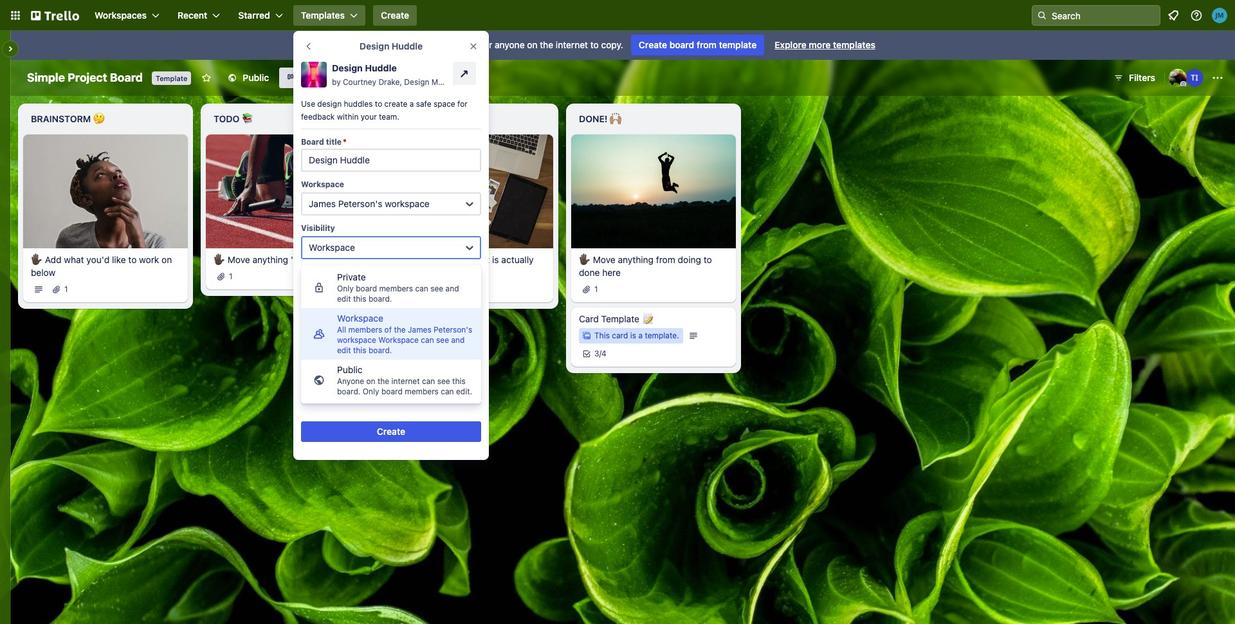 Task type: locate. For each thing, give the bounding box(es) containing it.
workspaces inside popup button
[[95, 10, 147, 21]]

this inside the 'public anyone on the internet can see this board. only board members can edit.'
[[453, 377, 466, 386]]

to inside use design huddles to create a safe space for feedback within your team.
[[375, 99, 383, 109]]

0 horizontal spatial for
[[458, 99, 468, 109]]

this is a public template for anyone on the internet to copy.
[[378, 39, 624, 50]]

1 vertical spatial design
[[332, 62, 363, 73]]

workspace down board title *
[[301, 180, 344, 189]]

on right work
[[162, 254, 172, 265]]

3 left 4 at the left bottom of the page
[[595, 349, 600, 358]]

the down activity
[[301, 301, 315, 312]]

here right done
[[603, 267, 621, 278]]

anything for 'ready'
[[253, 254, 288, 265]]

create button up design huddle
[[373, 5, 417, 26]]

a inside use design huddles to create a safe space for feedback within your team.
[[410, 99, 414, 109]]

0 vertical spatial create
[[381, 10, 410, 21]]

0 vertical spatial edit
[[337, 294, 351, 304]]

the inside activity and members will not be copied to the new board.
[[301, 301, 315, 312]]

1 for ✋🏿 move anything that is actually started here
[[412, 284, 416, 294]]

0 horizontal spatial james
[[309, 198, 336, 209]]

move for ✋🏿 move anything from doing to done here
[[593, 254, 616, 265]]

dmugisha (dmugisha) image
[[1170, 69, 1188, 87]]

here up be
[[429, 267, 447, 278]]

1 vertical spatial james
[[408, 325, 432, 335]]

on
[[527, 39, 538, 50], [162, 254, 172, 265], [367, 377, 376, 386]]

create up design huddle
[[381, 10, 410, 21]]

0 horizontal spatial public
[[243, 72, 269, 83]]

1 down ✋🏿 move anything 'ready' here
[[229, 271, 233, 281]]

0 horizontal spatial here
[[322, 254, 340, 265]]

0 horizontal spatial from
[[656, 254, 676, 265]]

2 horizontal spatial move
[[593, 254, 616, 265]]

explore
[[775, 39, 807, 50]]

✋🏿 inside ✋🏿 move anything from doing to done here
[[579, 254, 591, 265]]

workspace inside this workspace has 3 boards remaining. free workspaces can only have 10 open boards. for unlimited boards, upgrade your workspace.
[[321, 330, 368, 341]]

is left public
[[398, 39, 405, 50]]

board
[[110, 71, 143, 84], [301, 72, 327, 83], [301, 137, 324, 147]]

here
[[322, 254, 340, 265], [429, 267, 447, 278], [603, 267, 621, 278]]

1 edit from the top
[[337, 294, 351, 304]]

0 vertical spatial only
[[337, 284, 354, 294]]

1 vertical spatial workspace
[[337, 335, 376, 345]]

workspace up all
[[337, 313, 384, 324]]

james up have
[[408, 325, 432, 335]]

star or unstar board image
[[202, 73, 212, 83]]

for right close popover image
[[481, 39, 493, 50]]

1 horizontal spatial board
[[382, 387, 403, 397]]

templates
[[301, 10, 345, 21]]

card template 📝
[[579, 313, 654, 324]]

1 ✋🏿 from the left
[[31, 254, 42, 265]]

public
[[243, 72, 269, 83], [337, 364, 363, 375]]

peterson's inside workspace all members of the james peterson's workspace workspace can see and edit this board.
[[434, 325, 473, 335]]

activity and members will not be copied to the new board.
[[301, 288, 478, 312]]

members down the started
[[379, 284, 413, 294]]

2 vertical spatial is
[[631, 331, 637, 340]]

board for board
[[301, 72, 327, 83]]

only down keep cards
[[337, 284, 354, 294]]

1 horizontal spatial only
[[363, 387, 380, 397]]

use
[[301, 99, 315, 109]]

this inside workspace all members of the james peterson's workspace workspace can see and edit this board.
[[353, 346, 367, 355]]

0 horizontal spatial workspaces
[[95, 10, 147, 21]]

0 horizontal spatial workspace
[[337, 335, 376, 345]]

your inside this workspace has 3 boards remaining. free workspaces can only have 10 open boards. for unlimited boards, upgrade your workspace.
[[463, 355, 481, 366]]

/
[[600, 349, 602, 358]]

the right the of
[[394, 325, 406, 335]]

can
[[416, 284, 429, 294], [421, 335, 434, 345], [375, 342, 390, 353], [422, 377, 435, 386], [441, 387, 454, 397]]

anyone
[[337, 377, 364, 386]]

open information menu image
[[1191, 9, 1204, 22]]

trello inspiration (inspiringtaco) image
[[1186, 69, 1204, 87]]

0 horizontal spatial is
[[398, 39, 405, 50]]

1 horizontal spatial 3
[[595, 349, 600, 358]]

✋🏿 inside ✋🏿 add what you'd like to work on below
[[31, 254, 42, 265]]

on right anyone
[[367, 377, 376, 386]]

1 vertical spatial your
[[463, 355, 481, 366]]

2 horizontal spatial this
[[595, 331, 610, 340]]

members down boards,
[[405, 387, 439, 397]]

move inside ✋🏿 move anything that is actually started here
[[411, 254, 433, 265]]

TODO 📚 text field
[[206, 109, 371, 129]]

board. right the new
[[337, 301, 363, 312]]

card
[[612, 331, 629, 340]]

1 horizontal spatial this
[[378, 39, 395, 50]]

2 vertical spatial create
[[377, 426, 406, 437]]

anything
[[253, 254, 288, 265], [435, 254, 471, 265], [618, 254, 654, 265]]

0 vertical spatial template
[[156, 74, 188, 82]]

only inside private only board members can see and edit this board.
[[337, 284, 354, 294]]

james up 'visibility'
[[309, 198, 336, 209]]

1 vertical spatial see
[[436, 335, 449, 345]]

this for this card is a template.
[[595, 331, 610, 340]]

0 vertical spatial internet
[[556, 39, 588, 50]]

doing ⚙️
[[397, 113, 440, 124]]

1 anything from the left
[[253, 254, 288, 265]]

anything for from
[[618, 254, 654, 265]]

2 horizontal spatial here
[[603, 267, 621, 278]]

below
[[31, 267, 56, 278]]

boards.
[[301, 355, 333, 366]]

peterson's
[[338, 198, 383, 209], [434, 325, 473, 335]]

1 vertical spatial is
[[493, 254, 499, 265]]

1 right will
[[412, 284, 416, 294]]

edit down all
[[337, 346, 351, 355]]

can inside private only board members can see and edit this board.
[[416, 284, 429, 294]]

the right anyone at the top left of page
[[540, 39, 554, 50]]

design for design huddle by courtney drake, design manager @ trello
[[332, 62, 363, 73]]

1 vertical spatial for
[[458, 99, 468, 109]]

to left the copy.
[[591, 39, 599, 50]]

huddle
[[392, 41, 423, 51], [365, 62, 397, 73]]

move inside ✋🏿 move anything from doing to done here
[[593, 254, 616, 265]]

1 vertical spatial edit
[[337, 346, 351, 355]]

trello
[[475, 77, 495, 87]]

workspace
[[385, 198, 430, 209], [337, 335, 376, 345]]

0 vertical spatial for
[[481, 39, 493, 50]]

can down has
[[375, 342, 390, 353]]

0 horizontal spatial only
[[337, 284, 354, 294]]

space
[[434, 99, 456, 109]]

workspace up for
[[321, 330, 368, 341]]

visibility
[[301, 223, 335, 233]]

0 vertical spatial from
[[697, 39, 717, 50]]

not
[[410, 288, 423, 299]]

internet left the copy.
[[556, 39, 588, 50]]

has
[[370, 330, 385, 341]]

here for ✋🏿 move anything that is actually started here
[[429, 267, 447, 278]]

huddle up the design huddle link at top
[[392, 41, 423, 51]]

2 vertical spatial a
[[639, 331, 643, 340]]

0 horizontal spatial on
[[162, 254, 172, 265]]

see up upgrade
[[436, 335, 449, 345]]

the inside workspace all members of the james peterson's workspace workspace can see and edit this board.
[[394, 325, 406, 335]]

back to home image
[[31, 5, 79, 26]]

your
[[361, 112, 377, 122], [463, 355, 481, 366]]

and inside workspace all members of the james peterson's workspace workspace can see and edit this board.
[[452, 335, 465, 345]]

3 ✋🏿 from the left
[[397, 254, 408, 265]]

for inside use design huddles to create a safe space for feedback within your team.
[[458, 99, 468, 109]]

1 vertical spatial peterson's
[[434, 325, 473, 335]]

2 vertical spatial board
[[382, 387, 403, 397]]

move for ✋🏿 move anything that is actually started here
[[411, 254, 433, 265]]

on inside the 'public anyone on the internet can see this board. only board members can edit.'
[[367, 377, 376, 386]]

a down 📝
[[639, 331, 643, 340]]

add
[[45, 254, 62, 265]]

peterson's down *
[[338, 198, 383, 209]]

anything inside ✋🏿 move anything from doing to done here
[[618, 254, 654, 265]]

see down upgrade
[[438, 377, 450, 386]]

2 move from the left
[[411, 254, 433, 265]]

1 horizontal spatial workspaces
[[322, 342, 373, 353]]

customize views image
[[341, 71, 354, 84]]

done
[[579, 267, 600, 278]]

all
[[337, 325, 346, 335]]

2 horizontal spatial on
[[527, 39, 538, 50]]

can down upgrade
[[422, 377, 435, 386]]

design huddle
[[360, 41, 423, 51]]

huddle inside design huddle by courtney drake, design manager @ trello
[[365, 62, 397, 73]]

1 vertical spatial template
[[602, 313, 640, 324]]

for
[[481, 39, 493, 50], [458, 99, 468, 109]]

create
[[381, 10, 410, 21], [639, 39, 668, 50], [377, 426, 406, 437]]

0 vertical spatial public
[[243, 72, 269, 83]]

on for work
[[162, 254, 172, 265]]

0 vertical spatial create button
[[373, 5, 417, 26]]

template
[[442, 39, 479, 50], [719, 39, 757, 50]]

design
[[360, 41, 390, 51], [332, 62, 363, 73], [404, 77, 430, 87]]

board. down has
[[369, 346, 392, 355]]

is right that
[[493, 254, 499, 265]]

anything left that
[[435, 254, 471, 265]]

0 horizontal spatial template
[[156, 74, 188, 82]]

1 horizontal spatial for
[[481, 39, 493, 50]]

jeremy miller (jeremymiller198) image
[[1213, 8, 1228, 23]]

templates button
[[293, 5, 366, 26]]

DONE! 🙌🏽 text field
[[572, 109, 736, 129]]

workspaces
[[95, 10, 147, 21], [322, 342, 373, 353]]

1 vertical spatial this
[[353, 346, 367, 355]]

your down huddles on the top of the page
[[361, 112, 377, 122]]

to right "doing"
[[704, 254, 712, 265]]

and right 10
[[452, 335, 465, 345]]

3 inside this workspace has 3 boards remaining. free workspaces can only have 10 open boards. for unlimited boards, upgrade your workspace.
[[387, 330, 393, 341]]

0 vertical spatial huddle
[[392, 41, 423, 51]]

starred button
[[231, 5, 291, 26]]

None text field
[[301, 149, 482, 172]]

anything left "doing"
[[618, 254, 654, 265]]

members inside workspace all members of the james peterson's workspace workspace can see and edit this board.
[[349, 325, 383, 335]]

the up upgrade
[[378, 377, 390, 386]]

✋🏿 for ✋🏿 move anything from doing to done here
[[579, 254, 591, 265]]

only down anyone
[[363, 387, 380, 397]]

1 vertical spatial board
[[356, 284, 377, 294]]

0 horizontal spatial peterson's
[[338, 198, 383, 209]]

on right anyone at the top left of page
[[527, 39, 538, 50]]

edit.
[[456, 387, 473, 397]]

0 horizontal spatial your
[[361, 112, 377, 122]]

can left 10
[[421, 335, 434, 345]]

board. inside private only board members can see and edit this board.
[[369, 294, 392, 304]]

the
[[540, 39, 554, 50], [301, 301, 315, 312], [394, 325, 406, 335], [378, 377, 390, 386]]

huddle for design huddle
[[392, 41, 423, 51]]

0 vertical spatial workspace
[[385, 198, 430, 209]]

for right space
[[458, 99, 468, 109]]

0 horizontal spatial 3
[[387, 330, 393, 341]]

template left star or unstar board image
[[156, 74, 188, 82]]

1 vertical spatial create
[[639, 39, 668, 50]]

✋🏿 for ✋🏿 move anything that is actually started here
[[397, 254, 408, 265]]

this down cards
[[353, 294, 367, 304]]

public inside the 'public anyone on the internet can see this board. only board members can edit.'
[[337, 364, 363, 375]]

✋🏿
[[31, 254, 42, 265], [214, 254, 225, 265], [397, 254, 408, 265], [579, 254, 591, 265]]

0 horizontal spatial template
[[442, 39, 479, 50]]

design huddle link
[[332, 62, 448, 75]]

move for ✋🏿 move anything 'ready' here
[[228, 254, 250, 265]]

peterson's up the open
[[434, 325, 473, 335]]

you'd
[[87, 254, 110, 265]]

4 ✋🏿 from the left
[[579, 254, 591, 265]]

2 vertical spatial see
[[438, 377, 450, 386]]

1 horizontal spatial workspace
[[385, 198, 430, 209]]

is right card
[[631, 331, 637, 340]]

board inside the 'public anyone on the internet can see this board. only board members can edit.'
[[382, 387, 403, 397]]

template up card
[[602, 313, 640, 324]]

members down cards
[[353, 288, 391, 299]]

team.
[[379, 112, 400, 122]]

upgrade button
[[301, 386, 482, 406]]

members left the of
[[349, 325, 383, 335]]

boards
[[395, 330, 424, 341]]

1 vertical spatial 3
[[595, 349, 600, 358]]

james
[[309, 198, 336, 209], [408, 325, 432, 335]]

this inside this workspace has 3 boards remaining. free workspaces can only have 10 open boards. for unlimited boards, upgrade your workspace.
[[301, 330, 319, 341]]

1 horizontal spatial your
[[463, 355, 481, 366]]

✋🏿 move anything that is actually started here link
[[397, 253, 546, 279]]

design up 'by'
[[332, 62, 363, 73]]

0 vertical spatial your
[[361, 112, 377, 122]]

2 vertical spatial design
[[404, 77, 430, 87]]

1 down done
[[595, 284, 598, 294]]

board. left will
[[369, 294, 392, 304]]

here up keep
[[322, 254, 340, 265]]

a left the safe
[[410, 99, 414, 109]]

1 vertical spatial only
[[363, 387, 380, 397]]

edit inside private only board members can see and edit this board.
[[337, 294, 351, 304]]

edit right the new
[[337, 294, 351, 304]]

2 edit from the top
[[337, 346, 351, 355]]

@
[[466, 77, 473, 87]]

0 vertical spatial workspaces
[[95, 10, 147, 21]]

1 horizontal spatial james
[[408, 325, 432, 335]]

members inside private only board members can see and edit this board.
[[379, 284, 413, 294]]

template left 'explore'
[[719, 39, 757, 50]]

and down keep cards
[[335, 288, 350, 299]]

DOING ⚙️ text field
[[389, 109, 554, 129]]

2 vertical spatial this
[[453, 377, 466, 386]]

2 horizontal spatial board
[[670, 39, 695, 50]]

0 horizontal spatial internet
[[392, 377, 420, 386]]

1 horizontal spatial template
[[719, 39, 757, 50]]

design up the safe
[[404, 77, 430, 87]]

2 horizontal spatial anything
[[618, 254, 654, 265]]

internet inside the 'public anyone on the internet can see this board. only board members can edit.'
[[392, 377, 420, 386]]

✋🏿 inside ✋🏿 move anything that is actually started here
[[397, 254, 408, 265]]

to up team. at top left
[[375, 99, 383, 109]]

this inside private only board members can see and edit this board.
[[353, 294, 367, 304]]

3 anything from the left
[[618, 254, 654, 265]]

workspace.
[[301, 368, 350, 379]]

create down upgrade button at the bottom
[[377, 426, 406, 437]]

is inside ✋🏿 move anything that is actually started here
[[493, 254, 499, 265]]

upgrade
[[426, 355, 460, 366]]

1 horizontal spatial on
[[367, 377, 376, 386]]

anything inside ✋🏿 move anything that is actually started here
[[435, 254, 471, 265]]

workspace down 'visibility'
[[309, 242, 355, 253]]

0 vertical spatial a
[[407, 39, 412, 50]]

design
[[318, 99, 342, 109]]

1 vertical spatial public
[[337, 364, 363, 375]]

return to previous screen image
[[304, 41, 314, 51]]

see right not
[[431, 284, 444, 294]]

1 move from the left
[[228, 254, 250, 265]]

on inside ✋🏿 add what you'd like to work on below
[[162, 254, 172, 265]]

1 vertical spatial workspaces
[[322, 342, 373, 353]]

only inside the 'public anyone on the internet can see this board. only board members can edit.'
[[363, 387, 380, 397]]

public up 📚
[[243, 72, 269, 83]]

Board name text field
[[21, 68, 149, 88]]

template right public
[[442, 39, 479, 50]]

public up anyone
[[337, 364, 363, 375]]

0 vertical spatial james
[[309, 198, 336, 209]]

create button
[[373, 5, 417, 26], [301, 422, 482, 442]]

public inside public button
[[243, 72, 269, 83]]

members inside the 'public anyone on the internet can see this board. only board members can edit.'
[[405, 387, 439, 397]]

and
[[446, 284, 459, 294], [335, 288, 350, 299], [452, 335, 465, 345]]

james inside workspace all members of the james peterson's workspace workspace can see and edit this board.
[[408, 325, 432, 335]]

2 anything from the left
[[435, 254, 471, 265]]

members
[[379, 284, 413, 294], [353, 288, 391, 299], [349, 325, 383, 335], [405, 387, 439, 397]]

design up the design huddle link at top
[[360, 41, 390, 51]]

'ready'
[[291, 254, 319, 265]]

only
[[337, 284, 354, 294], [363, 387, 380, 397]]

your down the open
[[463, 355, 481, 366]]

to right copied
[[469, 288, 478, 299]]

can down the started
[[416, 284, 429, 294]]

board left 'by'
[[301, 72, 327, 83]]

is
[[398, 39, 405, 50], [493, 254, 499, 265], [631, 331, 637, 340]]

on for anyone
[[527, 39, 538, 50]]

✋🏿 move anything from doing to done here
[[579, 254, 712, 278]]

this left card
[[595, 331, 610, 340]]

a left public
[[407, 39, 412, 50]]

board right project
[[110, 71, 143, 84]]

and right be
[[446, 284, 459, 294]]

1 horizontal spatial public
[[337, 364, 363, 375]]

1 vertical spatial a
[[410, 99, 414, 109]]

huddle up drake, on the top
[[365, 62, 397, 73]]

1 vertical spatial from
[[656, 254, 676, 265]]

create button down upgrade button at the bottom
[[301, 422, 482, 442]]

this right the sm 'image'
[[378, 39, 395, 50]]

0 horizontal spatial board
[[356, 284, 377, 294]]

0 horizontal spatial move
[[228, 254, 250, 265]]

0 vertical spatial on
[[527, 39, 538, 50]]

here inside ✋🏿 move anything from doing to done here
[[603, 267, 621, 278]]

1 horizontal spatial here
[[429, 267, 447, 278]]

0 vertical spatial design
[[360, 41, 390, 51]]

for
[[335, 355, 349, 366]]

starred
[[238, 10, 270, 21]]

board. down anyone
[[337, 387, 361, 397]]

1 horizontal spatial is
[[493, 254, 499, 265]]

to
[[591, 39, 599, 50], [375, 99, 383, 109], [128, 254, 137, 265], [704, 254, 712, 265], [469, 288, 478, 299]]

0 horizontal spatial anything
[[253, 254, 288, 265]]

this up the edit.
[[453, 377, 466, 386]]

1 horizontal spatial from
[[697, 39, 717, 50]]

1 vertical spatial internet
[[392, 377, 420, 386]]

1 horizontal spatial move
[[411, 254, 433, 265]]

1 vertical spatial huddle
[[365, 62, 397, 73]]

create right the copy.
[[639, 39, 668, 50]]

internet up upgrade
[[392, 377, 420, 386]]

sm image
[[362, 39, 375, 52]]

0 horizontal spatial this
[[301, 330, 319, 341]]

internet
[[556, 39, 588, 50], [392, 377, 420, 386]]

3 right has
[[387, 330, 393, 341]]

board. inside workspace all members of the james peterson's workspace workspace can see and edit this board.
[[369, 346, 392, 355]]

board left title
[[301, 137, 324, 147]]

0 vertical spatial is
[[398, 39, 405, 50]]

doing
[[397, 113, 426, 124]]

2 ✋🏿 from the left
[[214, 254, 225, 265]]

see
[[431, 284, 444, 294], [436, 335, 449, 345], [438, 377, 450, 386]]

3
[[387, 330, 393, 341], [595, 349, 600, 358]]

2 vertical spatial on
[[367, 377, 376, 386]]

anything left 'ready'
[[253, 254, 288, 265]]

0 vertical spatial 3
[[387, 330, 393, 341]]

1 horizontal spatial anything
[[435, 254, 471, 265]]

0 vertical spatial see
[[431, 284, 444, 294]]

0 vertical spatial this
[[353, 294, 367, 304]]

this right for
[[353, 346, 367, 355]]

board.
[[369, 294, 392, 304], [337, 301, 363, 312], [369, 346, 392, 355], [337, 387, 361, 397]]

3 move from the left
[[593, 254, 616, 265]]

to right like
[[128, 254, 137, 265]]

workspace inside workspace all members of the james peterson's workspace workspace can see and edit this board.
[[337, 335, 376, 345]]

explore more templates link
[[767, 35, 884, 55]]

1 horizontal spatial peterson's
[[434, 325, 473, 335]]

this up free
[[301, 330, 319, 341]]

1 vertical spatial on
[[162, 254, 172, 265]]

here inside ✋🏿 move anything that is actually started here
[[429, 267, 447, 278]]



Task type: vqa. For each thing, say whether or not it's contained in the screenshot.
and within Workspace All members of the James Peterson's workspace Workspace can see and edit this board.
yes



Task type: describe. For each thing, give the bounding box(es) containing it.
here for ✋🏿 move anything from doing to done here
[[603, 267, 621, 278]]

that
[[474, 254, 490, 265]]

courtney
[[343, 77, 377, 87]]

✋🏿 move anything 'ready' here
[[214, 254, 340, 265]]

public
[[414, 39, 440, 50]]

started
[[397, 267, 426, 278]]

simple project board
[[27, 71, 143, 84]]

drake,
[[379, 77, 402, 87]]

board. inside the 'public anyone on the internet can see this board. only board members can edit.'
[[337, 387, 361, 397]]

2 horizontal spatial is
[[631, 331, 637, 340]]

and inside private only board members can see and edit this board.
[[446, 284, 459, 294]]

create button inside primary element
[[373, 5, 417, 26]]

of
[[385, 325, 392, 335]]

actually
[[502, 254, 534, 265]]

and inside activity and members will not be copied to the new board.
[[335, 288, 350, 299]]

📚
[[242, 113, 254, 124]]

📝
[[642, 313, 654, 324]]

workspaces inside this workspace has 3 boards remaining. free workspaces can only have 10 open boards. for unlimited boards, upgrade your workspace.
[[322, 342, 373, 353]]

brainstorm
[[31, 113, 91, 124]]

1 vertical spatial create button
[[301, 422, 482, 442]]

board. inside activity and members will not be copied to the new board.
[[337, 301, 363, 312]]

create inside primary element
[[381, 10, 410, 21]]

from inside ✋🏿 move anything from doing to done here
[[656, 254, 676, 265]]

✋🏿 for ✋🏿 add what you'd like to work on below
[[31, 254, 42, 265]]

✋🏿 move anything 'ready' here link
[[214, 253, 363, 266]]

⚙️
[[428, 113, 440, 124]]

private
[[337, 272, 366, 283]]

copy.
[[602, 39, 624, 50]]

this member is an admin of this board. image
[[1181, 81, 1187, 87]]

be
[[426, 288, 436, 299]]

4
[[602, 349, 607, 358]]

search image
[[1038, 10, 1048, 21]]

✋🏿 for ✋🏿 move anything 'ready' here
[[214, 254, 225, 265]]

2 template from the left
[[719, 39, 757, 50]]

copied
[[439, 288, 467, 299]]

todo 📚
[[214, 113, 254, 124]]

1 template from the left
[[442, 39, 479, 50]]

see inside private only board members can see and edit this board.
[[431, 284, 444, 294]]

huddles
[[344, 99, 373, 109]]

unlimited
[[351, 355, 389, 366]]

the inside the 'public anyone on the internet can see this board. only board members can edit.'
[[378, 377, 390, 386]]

can inside workspace all members of the james peterson's workspace workspace can see and edit this board.
[[421, 335, 434, 345]]

🙌🏽
[[610, 113, 622, 124]]

todo
[[214, 113, 240, 124]]

brainstorm 🤔
[[31, 113, 105, 124]]

see inside the 'public anyone on the internet can see this board. only board members can edit.'
[[438, 377, 450, 386]]

primary element
[[0, 0, 1236, 31]]

to inside ✋🏿 move anything from doing to done here
[[704, 254, 712, 265]]

to inside ✋🏿 add what you'd like to work on below
[[128, 254, 137, 265]]

board for board title *
[[301, 137, 324, 147]]

use design huddles to create a safe space for feedback within your team.
[[301, 99, 468, 122]]

doing
[[678, 254, 702, 265]]

board inside text box
[[110, 71, 143, 84]]

public for public anyone on the internet can see this board. only board members can edit.
[[337, 364, 363, 375]]

close popover image
[[469, 41, 479, 51]]

can left the edit.
[[441, 387, 454, 397]]

🤔
[[93, 113, 105, 124]]

new
[[317, 301, 334, 312]]

workspaces button
[[87, 5, 167, 26]]

✋🏿 move anything that is actually started here
[[397, 254, 534, 278]]

0 notifications image
[[1166, 8, 1182, 23]]

0 vertical spatial board
[[670, 39, 695, 50]]

will
[[394, 288, 407, 299]]

1 for ✋🏿 move anything 'ready' here
[[229, 271, 233, 281]]

1 horizontal spatial template
[[602, 313, 640, 324]]

have
[[413, 342, 432, 353]]

public anyone on the internet can see this board. only board members can edit.
[[337, 364, 473, 397]]

design huddle by courtney drake, design manager @ trello
[[332, 62, 495, 87]]

activity
[[301, 288, 332, 299]]

recent button
[[170, 5, 228, 26]]

BRAINSTORM 🤔 text field
[[23, 109, 188, 129]]

Search field
[[1048, 6, 1161, 25]]

workspace down the of
[[379, 335, 419, 345]]

templates
[[834, 39, 876, 50]]

public button
[[220, 68, 277, 88]]

board title *
[[301, 137, 347, 147]]

cards
[[345, 270, 368, 281]]

board inside private only board members can see and edit this board.
[[356, 284, 377, 294]]

filters button
[[1110, 68, 1160, 88]]

card template 📝 link
[[579, 313, 729, 326]]

like
[[112, 254, 126, 265]]

public for public
[[243, 72, 269, 83]]

*
[[343, 137, 347, 147]]

design for design huddle
[[360, 41, 390, 51]]

this for this is a public template for anyone on the internet to copy.
[[378, 39, 395, 50]]

feedback
[[301, 112, 335, 122]]

title
[[326, 137, 342, 147]]

private only board members can see and edit this board.
[[337, 272, 459, 304]]

safe
[[416, 99, 432, 109]]

anything for that
[[435, 254, 471, 265]]

keep
[[322, 270, 343, 281]]

create board from template link
[[631, 35, 765, 55]]

open
[[447, 342, 468, 353]]

✋🏿 add what you'd like to work on below
[[31, 254, 172, 278]]

1 down what at the top left
[[64, 284, 68, 294]]

this workspace has 3 boards remaining. free workspaces can only have 10 open boards. for unlimited boards, upgrade your workspace.
[[301, 330, 481, 379]]

1 for ✋🏿 move anything from doing to done here
[[595, 284, 598, 294]]

to inside activity and members will not be copied to the new board.
[[469, 288, 478, 299]]

simple
[[27, 71, 65, 84]]

3 / 4
[[595, 349, 607, 358]]

boards,
[[392, 355, 423, 366]]

create board from template
[[639, 39, 757, 50]]

board link
[[279, 68, 334, 88]]

workspace all members of the james peterson's workspace workspace can see and edit this board.
[[337, 313, 473, 355]]

manager
[[432, 77, 464, 87]]

explore more templates
[[775, 39, 876, 50]]

members inside activity and members will not be copied to the new board.
[[353, 288, 391, 299]]

done!
[[579, 113, 608, 124]]

template.
[[645, 331, 680, 340]]

huddle for design huddle by courtney drake, design manager @ trello
[[365, 62, 397, 73]]

free
[[301, 342, 320, 353]]

0 vertical spatial peterson's
[[338, 198, 383, 209]]

✋🏿 add what you'd like to work on below link
[[31, 253, 180, 279]]

filters
[[1130, 72, 1156, 83]]

show menu image
[[1212, 71, 1225, 84]]

your inside use design huddles to create a safe space for feedback within your team.
[[361, 112, 377, 122]]

james peterson's workspace
[[309, 198, 430, 209]]

10
[[435, 342, 444, 353]]

see inside workspace all members of the james peterson's workspace workspace can see and edit this board.
[[436, 335, 449, 345]]

this for this workspace has 3 boards remaining. free workspaces can only have 10 open boards. for unlimited boards, upgrade your workspace.
[[301, 330, 319, 341]]

this card is a template.
[[595, 331, 680, 340]]

edit inside workspace all members of the james peterson's workspace workspace can see and edit this board.
[[337, 346, 351, 355]]

work
[[139, 254, 159, 265]]

can inside this workspace has 3 boards remaining. free workspaces can only have 10 open boards. for unlimited boards, upgrade your workspace.
[[375, 342, 390, 353]]

project
[[68, 71, 107, 84]]

create
[[385, 99, 408, 109]]

what
[[64, 254, 84, 265]]



